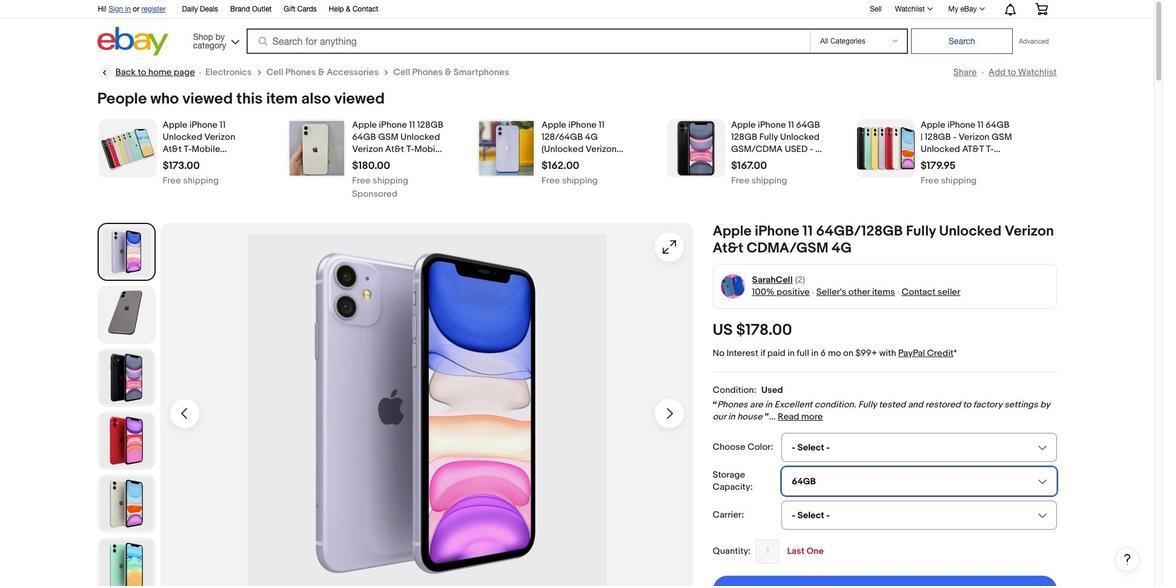 Task type: vqa. For each thing, say whether or not it's contained in the screenshot.
Watchlist image
yes



Task type: describe. For each thing, give the bounding box(es) containing it.
picture 3 of 7 image
[[98, 350, 155, 407]]

picture 5 of 7 image
[[98, 476, 155, 533]]

my ebay image
[[980, 7, 985, 10]]

picture 4 of 7 image
[[98, 413, 155, 470]]

watchlist image
[[928, 7, 933, 10]]



Task type: locate. For each thing, give the bounding box(es) containing it.
apple iphone 11 64gb/128gb fully unlocked verizon at&t cdma/gsm 4g - picture 1 of 7 image
[[160, 223, 694, 587]]

None text field
[[163, 160, 200, 172], [352, 160, 391, 172], [921, 160, 956, 172], [352, 177, 409, 186], [542, 177, 598, 186], [732, 177, 788, 186], [921, 177, 977, 186], [163, 160, 200, 172], [352, 160, 391, 172], [921, 160, 956, 172], [352, 177, 409, 186], [542, 177, 598, 186], [732, 177, 788, 186], [921, 177, 977, 186]]

banner
[[91, 0, 1058, 59]]

None submit
[[912, 28, 1014, 54]]

None text field
[[542, 160, 580, 172], [732, 160, 768, 172], [163, 177, 219, 186], [756, 540, 780, 564], [542, 160, 580, 172], [732, 160, 768, 172], [163, 177, 219, 186], [756, 540, 780, 564]]

picture 6 of 7 image
[[98, 539, 155, 587]]

account navigation
[[91, 0, 1058, 19]]

Search for anything text field
[[248, 30, 808, 53]]

your shopping cart image
[[1035, 3, 1049, 15]]

picture 2 of 7 image
[[98, 287, 155, 344]]

picture 1 of 7 image
[[100, 226, 153, 279]]

help, opens dialogs image
[[1122, 554, 1134, 566]]



